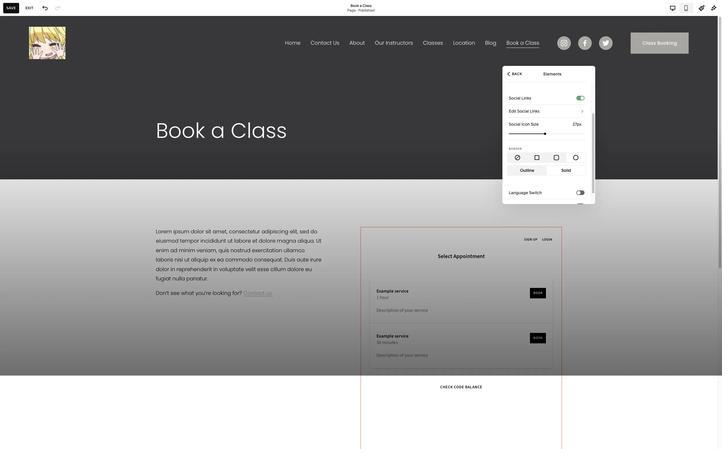 Task type: locate. For each thing, give the bounding box(es) containing it.
class for book a class page · published
[[363, 3, 372, 8]]

7.1
[[23, 285, 26, 289]]

0 vertical spatial home
[[11, 10, 22, 15]]

save
[[6, 6, 16, 10]]

they're
[[60, 182, 72, 186]]

disabled
[[72, 182, 87, 186]]

book
[[351, 3, 359, 8], [21, 151, 30, 156]]

book a class page · published
[[347, 3, 375, 12]]

tab list
[[666, 3, 693, 13], [508, 153, 586, 162], [508, 166, 586, 175]]

0 horizontal spatial not
[[10, 170, 18, 175]]

2 vertical spatial social
[[509, 122, 521, 127]]

class down demo
[[35, 151, 45, 156]]

outline
[[520, 168, 534, 173]]

add a new page to the "not linked" navigation group image
[[71, 169, 77, 176]]

save button
[[3, 3, 19, 13]]

can
[[65, 191, 71, 196]]

home
[[11, 10, 22, 15], [21, 61, 32, 66]]

1 vertical spatial a
[[31, 151, 34, 156]]

edit
[[509, 109, 516, 114]]

book inside button
[[21, 151, 30, 156]]

system
[[10, 256, 24, 261]]

1 horizontal spatial not
[[33, 211, 38, 215]]

linked for not linked
[[19, 170, 33, 175]]

1 home button from the top
[[0, 6, 29, 19]]

class inside button
[[35, 151, 45, 156]]

icon
[[522, 122, 530, 127]]

not for not linked
[[10, 170, 18, 175]]

navigation
[[22, 48, 46, 54]]

1 vertical spatial book
[[21, 151, 30, 156]]

home button
[[0, 6, 29, 19], [0, 57, 95, 70]]

exit button
[[22, 3, 37, 13]]

links
[[522, 95, 532, 101], [530, 109, 540, 114]]

1 vertical spatial home
[[21, 61, 32, 66]]

0 vertical spatial social
[[509, 95, 521, 101]]

not linked is empty
[[33, 211, 62, 215]]

0 vertical spatial class
[[363, 3, 372, 8]]

pages up tools
[[25, 256, 37, 261]]

a down blog demo
[[31, 151, 34, 156]]

1 vertical spatial linked
[[39, 211, 49, 215]]

0 horizontal spatial class
[[35, 151, 45, 156]]

system pages button
[[10, 252, 85, 265]]

social
[[509, 95, 521, 101], [517, 109, 529, 114], [509, 122, 521, 127]]

icon image
[[514, 154, 521, 161], [534, 154, 540, 161], [554, 154, 560, 161], [573, 154, 579, 161]]

linked for not linked is empty
[[39, 211, 49, 215]]

links up edit social links
[[522, 95, 532, 101]]

outline button
[[508, 166, 547, 175]]

0 vertical spatial not
[[10, 170, 18, 175]]

0 vertical spatial linked
[[19, 170, 33, 175]]

0 horizontal spatial linked
[[19, 170, 33, 175]]

border
[[509, 147, 522, 150]]

1 vertical spatial links
[[530, 109, 540, 114]]

1 vertical spatial pages
[[25, 256, 37, 261]]

website tools button
[[10, 265, 85, 278]]

1 horizontal spatial a
[[360, 3, 362, 8]]

book down blog
[[21, 151, 30, 156]]

2 vertical spatial tab list
[[508, 166, 586, 175]]

pages up main navigation
[[10, 27, 33, 37]]

but
[[49, 187, 55, 191]]

not for not linked is empty
[[33, 211, 38, 215]]

not up these
[[10, 170, 18, 175]]

utilities
[[10, 244, 26, 250]]

social right edit
[[517, 109, 529, 114]]

0 horizontal spatial book
[[21, 151, 30, 156]]

tab list containing outline
[[508, 166, 586, 175]]

more
[[45, 196, 53, 200]]

1 vertical spatial class
[[35, 151, 45, 156]]

demo
[[32, 138, 42, 143]]

home down save
[[11, 10, 22, 15]]

0 vertical spatial a
[[360, 3, 362, 8]]

they
[[56, 187, 63, 191]]

a up 'published'
[[360, 3, 362, 8]]

1 horizontal spatial linked
[[39, 211, 49, 215]]

1 horizontal spatial book
[[351, 3, 359, 8]]

class inside book a class page · published
[[363, 3, 372, 8]]

a
[[360, 3, 362, 8], [31, 151, 34, 156]]

search
[[38, 191, 50, 196]]

a inside button
[[31, 151, 34, 156]]

a inside book a class page · published
[[360, 3, 362, 8]]

back button
[[506, 67, 524, 80]]

1 horizontal spatial class
[[363, 3, 372, 8]]

linked
[[19, 170, 33, 175], [39, 211, 49, 215]]

book up ·
[[351, 3, 359, 8]]

linked up the pages
[[19, 170, 33, 175]]

2 icon image from the left
[[534, 154, 540, 161]]

social left icon at top
[[509, 122, 521, 127]]

0 vertical spatial book
[[351, 3, 359, 8]]

social for links
[[509, 95, 521, 101]]

language
[[509, 190, 528, 195]]

social links
[[509, 95, 532, 101]]

not
[[10, 170, 18, 175], [33, 211, 38, 215]]

pages
[[10, 27, 33, 37], [25, 256, 37, 261]]

not left is
[[33, 211, 38, 215]]

0 vertical spatial home button
[[0, 6, 29, 19]]

0 horizontal spatial a
[[31, 151, 34, 156]]

class up 'published'
[[363, 3, 372, 8]]

links up size
[[530, 109, 540, 114]]

language switch
[[509, 190, 542, 195]]

1 icon image from the left
[[514, 154, 521, 161]]

public
[[38, 182, 48, 186]]

website tools
[[10, 269, 36, 274]]

home down main navigation
[[21, 61, 32, 66]]

class
[[363, 3, 372, 8], [35, 151, 45, 156]]

social up edit
[[509, 95, 521, 101]]

not linked
[[10, 170, 33, 175]]

book inside book a class page · published
[[351, 3, 359, 8]]

1 vertical spatial not
[[33, 211, 38, 215]]

don't
[[63, 187, 72, 191]]

linked left is
[[39, 211, 49, 215]]

1 vertical spatial home button
[[0, 57, 95, 70]]



Task type: describe. For each thing, give the bounding box(es) containing it.
navigation.
[[20, 191, 37, 196]]

them.
[[24, 196, 34, 200]]

engines
[[51, 191, 64, 196]]

0 vertical spatial links
[[522, 95, 532, 101]]

pages
[[20, 182, 31, 186]]

a for book a class page · published
[[360, 3, 362, 8]]

appear
[[73, 187, 84, 191]]

1 vertical spatial tab list
[[508, 153, 586, 162]]

elements
[[544, 71, 562, 76]]

tools
[[26, 269, 36, 274]]

4 icon image from the left
[[573, 154, 579, 161]]

edit social links
[[509, 109, 540, 114]]

pages inside 'system pages' button
[[25, 256, 37, 261]]

is
[[50, 211, 52, 215]]

Social Icon Size range field
[[509, 127, 585, 140]]

class for book a class
[[35, 151, 45, 156]]

back
[[512, 72, 522, 76]]

book a class
[[21, 151, 45, 156]]

0 vertical spatial pages
[[10, 27, 33, 37]]

social for icon
[[509, 122, 521, 127]]

empty
[[53, 211, 62, 215]]

in
[[10, 191, 13, 196]]

the
[[13, 191, 19, 196]]

system pages
[[10, 256, 37, 261]]

protected,
[[31, 187, 48, 191]]

learn more
[[35, 196, 53, 200]]

website
[[10, 269, 25, 274]]

solid
[[562, 168, 571, 173]]

solid button
[[547, 166, 586, 175]]

size
[[531, 122, 539, 127]]

main
[[10, 48, 21, 54]]

discover
[[10, 196, 24, 200]]

version 7.1
[[10, 285, 26, 289]]

published
[[358, 8, 375, 12]]

unless
[[49, 182, 59, 186]]

cart
[[509, 203, 517, 208]]

2 home button from the top
[[0, 57, 95, 70]]

·
[[357, 8, 358, 12]]

blog demo
[[21, 138, 42, 143]]

Social Icon Size text field
[[573, 121, 583, 127]]

Social Links checkbox
[[581, 96, 584, 100]]

Language Switch checkbox
[[577, 191, 581, 194]]

1 vertical spatial social
[[517, 109, 529, 114]]

exit
[[25, 6, 33, 10]]

blog
[[21, 138, 29, 143]]

are
[[32, 182, 37, 186]]

or
[[10, 187, 13, 191]]

3 icon image from the left
[[554, 154, 560, 161]]

switch
[[529, 190, 542, 195]]

also
[[72, 191, 78, 196]]

social icon size
[[509, 122, 539, 127]]

main navigation
[[10, 48, 46, 54]]

book for book a class
[[21, 151, 30, 156]]

these pages are public unless they're disabled or password-protected, but they don't appear in the navigation. search engines can also discover them.
[[10, 182, 87, 200]]

page
[[347, 8, 356, 12]]

learn
[[35, 196, 44, 200]]

a for book a class
[[31, 151, 34, 156]]

book a class button
[[0, 147, 95, 160]]

these
[[10, 182, 20, 186]]

version
[[10, 285, 22, 289]]

book for book a class page · published
[[351, 3, 359, 8]]

learn more link
[[35, 196, 53, 201]]

0 vertical spatial tab list
[[666, 3, 693, 13]]

password-
[[14, 187, 31, 191]]



Task type: vqa. For each thing, say whether or not it's contained in the screenshot.
Pages inside button
yes



